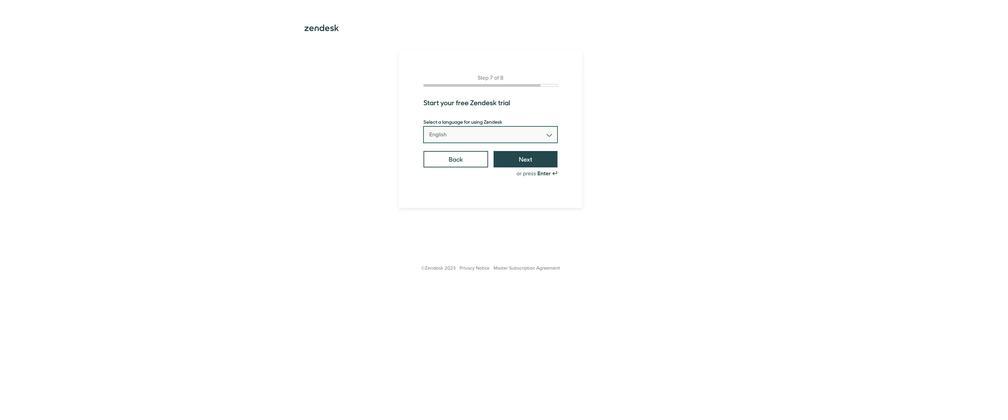 Task type: locate. For each thing, give the bounding box(es) containing it.
select a language for using zendesk
[[424, 118, 502, 125]]

©zendesk
[[421, 265, 443, 271]]

privacy notice
[[460, 265, 490, 271]]

or
[[517, 170, 522, 177]]

press
[[523, 170, 536, 177]]

enter
[[538, 170, 551, 177]]

0 vertical spatial zendesk
[[470, 97, 497, 107]]

zendesk image
[[305, 25, 339, 31]]

zendesk right using
[[484, 118, 502, 125]]

agreement
[[536, 265, 560, 271]]

a
[[438, 118, 441, 125]]

privacy
[[460, 265, 475, 271]]

privacy notice link
[[460, 265, 490, 271]]

7
[[490, 75, 493, 81]]

zendesk
[[470, 97, 497, 107], [484, 118, 502, 125]]

back
[[449, 155, 463, 163]]

notice
[[476, 265, 490, 271]]

master subscription agreement
[[494, 265, 560, 271]]

select
[[424, 118, 437, 125]]

next button
[[494, 151, 558, 168]]

8
[[500, 75, 504, 81]]

next
[[519, 155, 532, 163]]

zendesk up using
[[470, 97, 497, 107]]

master
[[494, 265, 508, 271]]



Task type: describe. For each thing, give the bounding box(es) containing it.
©zendesk 2023
[[421, 265, 456, 271]]

1 vertical spatial zendesk
[[484, 118, 502, 125]]

enter image
[[552, 171, 558, 176]]

start your free zendesk trial
[[424, 97, 510, 107]]

for
[[464, 118, 470, 125]]

step 7 of 8
[[478, 75, 504, 81]]

or press enter
[[517, 170, 551, 177]]

of
[[494, 75, 499, 81]]

step
[[478, 75, 489, 81]]

master subscription agreement link
[[494, 265, 560, 271]]

free
[[456, 97, 469, 107]]

trial
[[498, 97, 510, 107]]

subscription
[[509, 265, 535, 271]]

your
[[440, 97, 454, 107]]

©zendesk 2023 link
[[421, 265, 456, 271]]

using
[[471, 118, 483, 125]]

language
[[442, 118, 463, 125]]

back button
[[424, 151, 488, 168]]

start
[[424, 97, 439, 107]]

2023
[[444, 265, 456, 271]]



Task type: vqa. For each thing, say whether or not it's contained in the screenshot.
Privacy
yes



